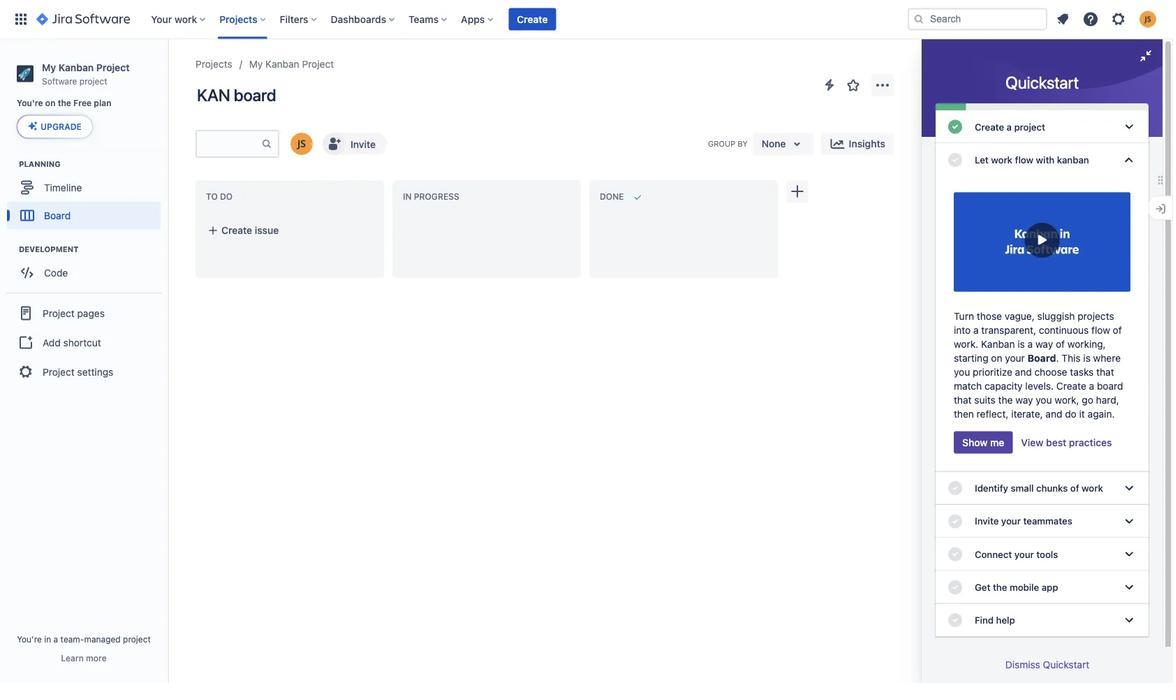 Task type: locate. For each thing, give the bounding box(es) containing it.
2 vertical spatial your
[[1015, 549, 1034, 560]]

3 checked image from the top
[[947, 579, 964, 596]]

and left do
[[1046, 408, 1063, 419]]

0 horizontal spatial kanban
[[59, 61, 94, 73]]

0 horizontal spatial invite
[[351, 138, 376, 150]]

checked image left identify
[[947, 480, 964, 497]]

a inside dropdown button
[[1007, 121, 1012, 132]]

0 vertical spatial is
[[1018, 338, 1025, 350]]

my up software
[[42, 61, 56, 73]]

2 checked image from the top
[[947, 546, 964, 563]]

group containing project pages
[[6, 292, 162, 391]]

appswitcher icon image
[[13, 11, 29, 28]]

quickstart right dismiss
[[1043, 659, 1090, 671]]

work right chunks
[[1082, 483, 1104, 494]]

1 horizontal spatial kanban
[[266, 58, 299, 70]]

checked image left create a project
[[947, 118, 964, 135]]

project
[[79, 76, 107, 86], [1015, 121, 1046, 132], [123, 634, 151, 644]]

teams
[[409, 13, 439, 25]]

way up iterate,
[[1016, 394, 1034, 406]]

checked image left invite your teammates
[[947, 513, 964, 530]]

1 chevron image from the top
[[1121, 118, 1138, 135]]

checked image inside identify small chunks of work "dropdown button"
[[947, 480, 964, 497]]

show me
[[963, 437, 1005, 448]]

chevron image
[[1121, 480, 1138, 497], [1121, 546, 1138, 563], [1121, 612, 1138, 629]]

kanban down transparent,
[[981, 338, 1015, 350]]

0 horizontal spatial you
[[954, 366, 971, 378]]

1 horizontal spatial flow
[[1092, 324, 1111, 336]]

find help
[[975, 615, 1016, 626]]

1 vertical spatial the
[[999, 394, 1013, 406]]

1 you're from the top
[[17, 98, 43, 108]]

1 horizontal spatial of
[[1071, 483, 1080, 494]]

flow
[[1015, 154, 1034, 165], [1092, 324, 1111, 336]]

choose
[[1035, 366, 1068, 378]]

chevron image for invite your teammates
[[1121, 513, 1138, 530]]

chunks
[[1037, 483, 1068, 494]]

you down levels.
[[1036, 394, 1052, 406]]

that up then
[[954, 394, 972, 406]]

learn more button
[[61, 652, 107, 664]]

a right the into
[[974, 324, 979, 336]]

of up .
[[1056, 338, 1065, 350]]

0 horizontal spatial flow
[[1015, 154, 1034, 165]]

view best practices
[[1022, 437, 1113, 448]]

kanban down filters
[[266, 58, 299, 70]]

1 horizontal spatial that
[[1097, 366, 1115, 378]]

the inside dropdown button
[[993, 582, 1008, 593]]

0 vertical spatial way
[[1036, 338, 1054, 350]]

checked image inside the 'get the mobile app' dropdown button
[[947, 579, 964, 596]]

0 vertical spatial invite
[[351, 138, 376, 150]]

1 vertical spatial board
[[1028, 352, 1057, 364]]

projects inside popup button
[[220, 13, 258, 25]]

1 vertical spatial your
[[1002, 516, 1021, 527]]

my inside my kanban project software project
[[42, 61, 56, 73]]

create issue
[[221, 225, 279, 236]]

invite inside dropdown button
[[975, 516, 999, 527]]

1 vertical spatial chevron image
[[1121, 546, 1138, 563]]

create for create issue
[[221, 225, 252, 236]]

you're left in
[[17, 634, 42, 644]]

chevron image inside identify small chunks of work "dropdown button"
[[1121, 480, 1138, 497]]

the left free
[[58, 98, 71, 108]]

chevron image inside find help dropdown button
[[1121, 612, 1138, 629]]

the right get
[[993, 582, 1008, 593]]

project up plan in the top of the page
[[96, 61, 130, 73]]

board inside planning group
[[44, 210, 71, 221]]

kanban
[[1057, 154, 1090, 165]]

0 vertical spatial flow
[[1015, 154, 1034, 165]]

dashboards button
[[327, 8, 400, 30]]

quickstart up create a project dropdown button
[[1006, 73, 1079, 92]]

show me button
[[954, 431, 1013, 454]]

project up plan in the top of the page
[[79, 76, 107, 86]]

0 vertical spatial of
[[1113, 324, 1122, 336]]

2 vertical spatial chevron image
[[1121, 612, 1138, 629]]

invite right the 'add people' icon
[[351, 138, 376, 150]]

invite down identify
[[975, 516, 999, 527]]

create up let
[[975, 121, 1005, 132]]

1 horizontal spatial way
[[1036, 338, 1054, 350]]

1 vertical spatial flow
[[1092, 324, 1111, 336]]

on up the upgrade button
[[45, 98, 56, 108]]

0 vertical spatial projects
[[220, 13, 258, 25]]

1 vertical spatial that
[[954, 394, 972, 406]]

you're up the upgrade button
[[17, 98, 43, 108]]

project up let work flow with kanban
[[1015, 121, 1046, 132]]

practices
[[1069, 437, 1113, 448]]

settings image
[[1111, 11, 1128, 28]]

again.
[[1088, 408, 1115, 419]]

your up connect your tools
[[1002, 516, 1021, 527]]

0 horizontal spatial board
[[44, 210, 71, 221]]

chevron image for let work flow with kanban
[[1121, 151, 1138, 168]]

banner
[[0, 0, 1174, 39]]

to
[[206, 192, 218, 202]]

by
[[738, 139, 748, 148]]

1 vertical spatial invite
[[975, 516, 999, 527]]

projects
[[220, 13, 258, 25], [196, 58, 232, 70]]

board up hard,
[[1097, 380, 1124, 392]]

checked image
[[947, 118, 964, 135], [947, 480, 964, 497], [947, 513, 964, 530]]

checked image left connect
[[947, 546, 964, 563]]

work right let
[[991, 154, 1013, 165]]

2 vertical spatial work
[[1082, 483, 1104, 494]]

chevron image
[[1121, 118, 1138, 135], [1121, 151, 1138, 168], [1121, 513, 1138, 530], [1121, 579, 1138, 596]]

of right chunks
[[1071, 483, 1080, 494]]

of down projects
[[1113, 324, 1122, 336]]

insights image
[[830, 136, 846, 152]]

project pages link
[[6, 298, 162, 329]]

0 horizontal spatial of
[[1056, 338, 1065, 350]]

of inside "dropdown button"
[[1071, 483, 1080, 494]]

0 horizontal spatial on
[[45, 98, 56, 108]]

group
[[6, 292, 162, 391]]

2 vertical spatial project
[[123, 634, 151, 644]]

checked image for create
[[947, 118, 964, 135]]

2 vertical spatial of
[[1071, 483, 1080, 494]]

help
[[997, 615, 1016, 626]]

planning group
[[7, 158, 167, 234]]

you're
[[17, 98, 43, 108], [17, 634, 42, 644]]

projects
[[1078, 310, 1115, 322]]

your up prioritize
[[1005, 352, 1025, 364]]

go
[[1082, 394, 1094, 406]]

chevron image inside let work flow with kanban dropdown button
[[1121, 151, 1138, 168]]

your inside 'dropdown button'
[[1015, 549, 1034, 560]]

the down capacity
[[999, 394, 1013, 406]]

a inside . this is where you prioritize and choose tasks that match capacity levels. create a board that suits the way you work, go hard, then reflect, iterate, and do it again.
[[1089, 380, 1095, 392]]

0 vertical spatial your
[[1005, 352, 1025, 364]]

checked image inside let work flow with kanban dropdown button
[[947, 151, 964, 168]]

0 horizontal spatial project
[[79, 76, 107, 86]]

on up prioritize
[[992, 352, 1003, 364]]

3 chevron image from the top
[[1121, 612, 1138, 629]]

create issue button
[[199, 218, 381, 243]]

2 vertical spatial the
[[993, 582, 1008, 593]]

2 vertical spatial checked image
[[947, 513, 964, 530]]

chevron image inside invite your teammates dropdown button
[[1121, 513, 1138, 530]]

that down where
[[1097, 366, 1115, 378]]

teammates
[[1024, 516, 1073, 527]]

0 vertical spatial on
[[45, 98, 56, 108]]

project down add
[[43, 366, 75, 378]]

checked image for get
[[947, 579, 964, 596]]

0 horizontal spatial work
[[175, 13, 197, 25]]

levels.
[[1026, 380, 1054, 392]]

kanban inside my kanban project software project
[[59, 61, 94, 73]]

is down transparent,
[[1018, 338, 1025, 350]]

chevron image inside the 'get the mobile app' dropdown button
[[1121, 579, 1138, 596]]

on
[[45, 98, 56, 108], [992, 352, 1003, 364]]

1 vertical spatial checked image
[[947, 480, 964, 497]]

0 vertical spatial board
[[234, 85, 276, 105]]

video poster image
[[954, 183, 1131, 301]]

add shortcut button
[[6, 329, 162, 357]]

the
[[58, 98, 71, 108], [999, 394, 1013, 406], [993, 582, 1008, 593]]

search image
[[914, 14, 925, 25]]

Search field
[[908, 8, 1048, 30]]

invite
[[351, 138, 376, 150], [975, 516, 999, 527]]

1 vertical spatial work
[[991, 154, 1013, 165]]

3 checked image from the top
[[947, 513, 964, 530]]

0 horizontal spatial way
[[1016, 394, 1034, 406]]

1 vertical spatial way
[[1016, 394, 1034, 406]]

planning image
[[2, 155, 19, 172]]

pages
[[77, 307, 105, 319]]

work
[[175, 13, 197, 25], [991, 154, 1013, 165], [1082, 483, 1104, 494]]

in
[[44, 634, 51, 644]]

0 vertical spatial board
[[44, 210, 71, 221]]

your left tools
[[1015, 549, 1034, 560]]

checked image left get
[[947, 579, 964, 596]]

development image
[[2, 241, 19, 257]]

your for connect
[[1015, 549, 1034, 560]]

a right in
[[54, 634, 58, 644]]

create up the work,
[[1057, 380, 1087, 392]]

invite your teammates button
[[936, 505, 1149, 538]]

1 chevron image from the top
[[1121, 480, 1138, 497]]

0 vertical spatial project
[[79, 76, 107, 86]]

my kanban project
[[249, 58, 334, 70]]

1 vertical spatial on
[[992, 352, 1003, 364]]

checked image
[[947, 151, 964, 168], [947, 546, 964, 563], [947, 579, 964, 596], [947, 612, 964, 629]]

you up match
[[954, 366, 971, 378]]

1 horizontal spatial invite
[[975, 516, 999, 527]]

mobile
[[1010, 582, 1040, 593]]

with
[[1036, 154, 1055, 165]]

flow inside turn those vague, sluggish projects into a transparent, continuous flow of work. kanban is a way of working, starting on your
[[1092, 324, 1111, 336]]

work inside popup button
[[175, 13, 197, 25]]

invite for invite your teammates
[[975, 516, 999, 527]]

flow left with
[[1015, 154, 1034, 165]]

1 horizontal spatial you
[[1036, 394, 1052, 406]]

kanban for my kanban project software project
[[59, 61, 94, 73]]

board up choose
[[1028, 352, 1057, 364]]

2 checked image from the top
[[947, 480, 964, 497]]

work inside dropdown button
[[991, 154, 1013, 165]]

0 vertical spatial checked image
[[947, 118, 964, 135]]

1 horizontal spatial on
[[992, 352, 1003, 364]]

project right managed
[[123, 634, 151, 644]]

4 chevron image from the top
[[1121, 579, 1138, 596]]

checked image for find
[[947, 612, 964, 629]]

work right the 'your'
[[175, 13, 197, 25]]

plan
[[94, 98, 111, 108]]

project settings
[[43, 366, 113, 378]]

a down transparent,
[[1028, 338, 1033, 350]]

2 chevron image from the top
[[1121, 546, 1138, 563]]

1 vertical spatial quickstart
[[1043, 659, 1090, 671]]

0 vertical spatial you're
[[17, 98, 43, 108]]

1 vertical spatial and
[[1046, 408, 1063, 419]]

1 vertical spatial of
[[1056, 338, 1065, 350]]

create inside . this is where you prioritize and choose tasks that match capacity levels. create a board that suits the way you work, go hard, then reflect, iterate, and do it again.
[[1057, 380, 1087, 392]]

chevron image inside the connect your tools 'dropdown button'
[[1121, 546, 1138, 563]]

0 horizontal spatial is
[[1018, 338, 1025, 350]]

way inside . this is where you prioritize and choose tasks that match capacity levels. create a board that suits the way you work, go hard, then reflect, iterate, and do it again.
[[1016, 394, 1034, 406]]

software
[[42, 76, 77, 86]]

1 horizontal spatial is
[[1084, 352, 1091, 364]]

1 horizontal spatial board
[[1097, 380, 1124, 392]]

0 horizontal spatial my
[[42, 61, 56, 73]]

let
[[975, 154, 989, 165]]

to do
[[206, 192, 233, 202]]

checked image left find
[[947, 612, 964, 629]]

you're for you're on the free plan
[[17, 98, 43, 108]]

let work flow with kanban
[[975, 154, 1090, 165]]

invite your teammates
[[975, 516, 1073, 527]]

is inside turn those vague, sluggish projects into a transparent, continuous flow of work. kanban is a way of working, starting on your
[[1018, 338, 1025, 350]]

suits
[[975, 394, 996, 406]]

your inside dropdown button
[[1002, 516, 1021, 527]]

prioritize
[[973, 366, 1013, 378]]

projects up projects link
[[220, 13, 258, 25]]

project down filters dropdown button at the top left
[[302, 58, 334, 70]]

0 vertical spatial you
[[954, 366, 971, 378]]

play kanban onboarding video image
[[954, 183, 1131, 301]]

0 horizontal spatial and
[[1015, 366, 1032, 378]]

invite inside button
[[351, 138, 376, 150]]

identify
[[975, 483, 1009, 494]]

2 chevron image from the top
[[1121, 151, 1138, 168]]

projects up kan
[[196, 58, 232, 70]]

create right apps popup button
[[517, 13, 548, 25]]

your for invite
[[1002, 516, 1021, 527]]

upgrade
[[41, 122, 82, 132]]

0 vertical spatial chevron image
[[1121, 480, 1138, 497]]

create inside the primary element
[[517, 13, 548, 25]]

board down timeline
[[44, 210, 71, 221]]

way down continuous on the top right of the page
[[1036, 338, 1054, 350]]

1 vertical spatial is
[[1084, 352, 1091, 364]]

help image
[[1083, 11, 1100, 28]]

board right kan
[[234, 85, 276, 105]]

projects for projects popup button
[[220, 13, 258, 25]]

1 vertical spatial project
[[1015, 121, 1046, 132]]

on inside turn those vague, sluggish projects into a transparent, continuous flow of work. kanban is a way of working, starting on your
[[992, 352, 1003, 364]]

in
[[403, 192, 412, 202]]

jira software image
[[36, 11, 130, 28], [36, 11, 130, 28]]

0 vertical spatial work
[[175, 13, 197, 25]]

board inside . this is where you prioritize and choose tasks that match capacity levels. create a board that suits the way you work, go hard, then reflect, iterate, and do it again.
[[1097, 380, 1124, 392]]

kanban up software
[[59, 61, 94, 73]]

0 horizontal spatial that
[[954, 394, 972, 406]]

starting
[[954, 352, 989, 364]]

get the mobile app button
[[936, 571, 1149, 604]]

1 vertical spatial projects
[[196, 58, 232, 70]]

is down "working,"
[[1084, 352, 1091, 364]]

work inside "dropdown button"
[[1082, 483, 1104, 494]]

a up 'go'
[[1089, 380, 1095, 392]]

identify small chunks of work button
[[936, 472, 1149, 505]]

and
[[1015, 366, 1032, 378], [1046, 408, 1063, 419]]

checked image for identify
[[947, 480, 964, 497]]

1 checked image from the top
[[947, 118, 964, 135]]

2 you're from the top
[[17, 634, 42, 644]]

1 horizontal spatial work
[[991, 154, 1013, 165]]

Search this board text field
[[197, 131, 261, 156]]

capacity
[[985, 380, 1023, 392]]

kanban
[[266, 58, 299, 70], [59, 61, 94, 73], [981, 338, 1015, 350]]

my kanban project link
[[249, 56, 334, 73]]

create left issue
[[221, 225, 252, 236]]

upgrade button
[[17, 115, 92, 138]]

free
[[73, 98, 92, 108]]

invite button
[[321, 131, 388, 156]]

progress
[[414, 192, 460, 202]]

progress bar
[[936, 103, 1149, 110]]

apps button
[[457, 8, 499, 30]]

2 horizontal spatial project
[[1015, 121, 1046, 132]]

1 vertical spatial board
[[1097, 380, 1124, 392]]

flow down projects
[[1092, 324, 1111, 336]]

a up let work flow with kanban
[[1007, 121, 1012, 132]]

my up kan board
[[249, 58, 263, 70]]

project inside dropdown button
[[1015, 121, 1046, 132]]

2 horizontal spatial kanban
[[981, 338, 1015, 350]]

create for create a project
[[975, 121, 1005, 132]]

1 checked image from the top
[[947, 151, 964, 168]]

create a project
[[975, 121, 1046, 132]]

4 checked image from the top
[[947, 612, 964, 629]]

issue
[[255, 225, 279, 236]]

and up levels.
[[1015, 366, 1032, 378]]

1 horizontal spatial project
[[123, 634, 151, 644]]

checked image for connect
[[947, 546, 964, 563]]

chevron image inside create a project dropdown button
[[1121, 118, 1138, 135]]

1 horizontal spatial my
[[249, 58, 263, 70]]

small
[[1011, 483, 1034, 494]]

timeline link
[[7, 173, 161, 201]]

sluggish
[[1038, 310, 1075, 322]]

get
[[975, 582, 991, 593]]

that
[[1097, 366, 1115, 378], [954, 394, 972, 406]]

1 vertical spatial you
[[1036, 394, 1052, 406]]

get the mobile app
[[975, 582, 1059, 593]]

create inside dropdown button
[[975, 121, 1005, 132]]

3 chevron image from the top
[[1121, 513, 1138, 530]]

chevron image for chunks
[[1121, 480, 1138, 497]]

2 horizontal spatial of
[[1113, 324, 1122, 336]]

settings
[[77, 366, 113, 378]]

checked image for invite
[[947, 513, 964, 530]]

insights button
[[821, 133, 894, 155]]

1 horizontal spatial board
[[1028, 352, 1057, 364]]

those
[[977, 310, 1002, 322]]

.
[[1057, 352, 1059, 364]]

2 horizontal spatial work
[[1082, 483, 1104, 494]]

1 vertical spatial you're
[[17, 634, 42, 644]]

checked image left let
[[947, 151, 964, 168]]



Task type: vqa. For each thing, say whether or not it's contained in the screenshot.
then
yes



Task type: describe. For each thing, give the bounding box(es) containing it.
way inside turn those vague, sluggish projects into a transparent, continuous flow of work. kanban is a way of working, starting on your
[[1036, 338, 1054, 350]]

flow inside let work flow with kanban dropdown button
[[1015, 154, 1034, 165]]

vague,
[[1005, 310, 1035, 322]]

0 vertical spatial and
[[1015, 366, 1032, 378]]

dashboards
[[331, 13, 386, 25]]

project inside my kanban project software project
[[96, 61, 130, 73]]

code link
[[7, 259, 161, 287]]

view best practices link
[[1020, 431, 1114, 454]]

group
[[708, 139, 736, 148]]

group by
[[708, 139, 748, 148]]

your inside turn those vague, sluggish projects into a transparent, continuous flow of work. kanban is a way of working, starting on your
[[1005, 352, 1025, 364]]

primary element
[[8, 0, 908, 39]]

project inside my kanban project software project
[[79, 76, 107, 86]]

checked image for let
[[947, 151, 964, 168]]

0 horizontal spatial board
[[234, 85, 276, 105]]

projects for projects link
[[196, 58, 232, 70]]

projects button
[[215, 8, 271, 30]]

do
[[220, 192, 233, 202]]

filters
[[280, 13, 308, 25]]

add people image
[[326, 136, 342, 152]]

apps
[[461, 13, 485, 25]]

dismiss quickstart
[[1006, 659, 1090, 671]]

your work button
[[147, 8, 211, 30]]

more image
[[875, 77, 891, 94]]

iterate,
[[1012, 408, 1043, 419]]

reflect,
[[977, 408, 1009, 419]]

turn those vague, sluggish projects into a transparent, continuous flow of work. kanban is a way of working, starting on your
[[954, 310, 1122, 364]]

chevron image for tools
[[1121, 546, 1138, 563]]

your
[[151, 13, 172, 25]]

work for your
[[175, 13, 197, 25]]

continuous
[[1039, 324, 1089, 336]]

create for create
[[517, 13, 548, 25]]

your work
[[151, 13, 197, 25]]

project up add
[[43, 307, 75, 319]]

then
[[954, 408, 974, 419]]

work,
[[1055, 394, 1080, 406]]

kan board
[[197, 85, 276, 105]]

add
[[43, 337, 61, 348]]

play video image
[[1025, 223, 1060, 258]]

0 vertical spatial the
[[58, 98, 71, 108]]

invite for invite
[[351, 138, 376, 150]]

teams button
[[405, 8, 453, 30]]

where
[[1094, 352, 1121, 364]]

you're in a team-managed project
[[17, 634, 151, 644]]

this
[[1062, 352, 1081, 364]]

my for my kanban project
[[249, 58, 263, 70]]

code
[[44, 267, 68, 278]]

hard,
[[1097, 394, 1120, 406]]

you're on the free plan
[[17, 98, 111, 108]]

minimize image
[[1138, 48, 1155, 64]]

. this is where you prioritize and choose tasks that match capacity levels. create a board that suits the way you work, go hard, then reflect, iterate, and do it again.
[[954, 352, 1124, 419]]

kanban inside turn those vague, sluggish projects into a transparent, continuous flow of work. kanban is a way of working, starting on your
[[981, 338, 1015, 350]]

identify small chunks of work
[[975, 483, 1104, 494]]

chevron image for get the mobile app
[[1121, 579, 1138, 596]]

tools
[[1037, 549, 1059, 560]]

my for my kanban project software project
[[42, 61, 56, 73]]

none
[[762, 138, 786, 149]]

feedback
[[998, 649, 1041, 661]]

automations menu button icon image
[[822, 76, 838, 93]]

none button
[[754, 133, 814, 155]]

dismiss
[[1006, 659, 1041, 671]]

banner containing your work
[[0, 0, 1174, 39]]

kanban for my kanban project
[[266, 58, 299, 70]]

your profile and settings image
[[1140, 11, 1157, 28]]

me
[[991, 437, 1005, 448]]

john smith image
[[291, 133, 313, 155]]

create column image
[[789, 183, 806, 200]]

done
[[600, 192, 624, 202]]

view
[[1022, 437, 1044, 448]]

sidebar navigation image
[[152, 56, 183, 84]]

filters button
[[276, 8, 322, 30]]

team-
[[61, 634, 84, 644]]

give feedback
[[975, 649, 1041, 661]]

find
[[975, 615, 994, 626]]

work.
[[954, 338, 979, 350]]

notifications image
[[1055, 11, 1072, 28]]

learn more
[[61, 653, 107, 663]]

into
[[954, 324, 971, 336]]

work for let
[[991, 154, 1013, 165]]

0 vertical spatial quickstart
[[1006, 73, 1079, 92]]

the inside . this is where you prioritize and choose tasks that match capacity levels. create a board that suits the way you work, go hard, then reflect, iterate, and do it again.
[[999, 394, 1013, 406]]

star kan board image
[[845, 77, 862, 94]]

projects link
[[196, 56, 232, 73]]

is inside . this is where you prioritize and choose tasks that match capacity levels. create a board that suits the way you work, go hard, then reflect, iterate, and do it again.
[[1084, 352, 1091, 364]]

in progress
[[403, 192, 460, 202]]

create a project button
[[936, 110, 1149, 143]]

it
[[1080, 408, 1085, 419]]

chevron image for create a project
[[1121, 118, 1138, 135]]

you're for you're in a team-managed project
[[17, 634, 42, 644]]

board link
[[7, 201, 161, 229]]

1 horizontal spatial and
[[1046, 408, 1063, 419]]

give feedback button
[[940, 644, 1149, 666]]

do
[[1066, 408, 1077, 419]]

give
[[975, 649, 996, 661]]

planning
[[19, 159, 61, 168]]

best
[[1047, 437, 1067, 448]]

dismiss quickstart link
[[1006, 659, 1090, 671]]

development group
[[7, 243, 167, 291]]

shortcut
[[63, 337, 101, 348]]

timeline
[[44, 182, 82, 193]]

0 vertical spatial that
[[1097, 366, 1115, 378]]

working,
[[1068, 338, 1106, 350]]

let work flow with kanban button
[[936, 143, 1149, 176]]

create button
[[509, 8, 556, 30]]

development
[[19, 244, 79, 253]]

insights
[[849, 138, 886, 149]]

learn
[[61, 653, 84, 663]]

turn
[[954, 310, 975, 322]]



